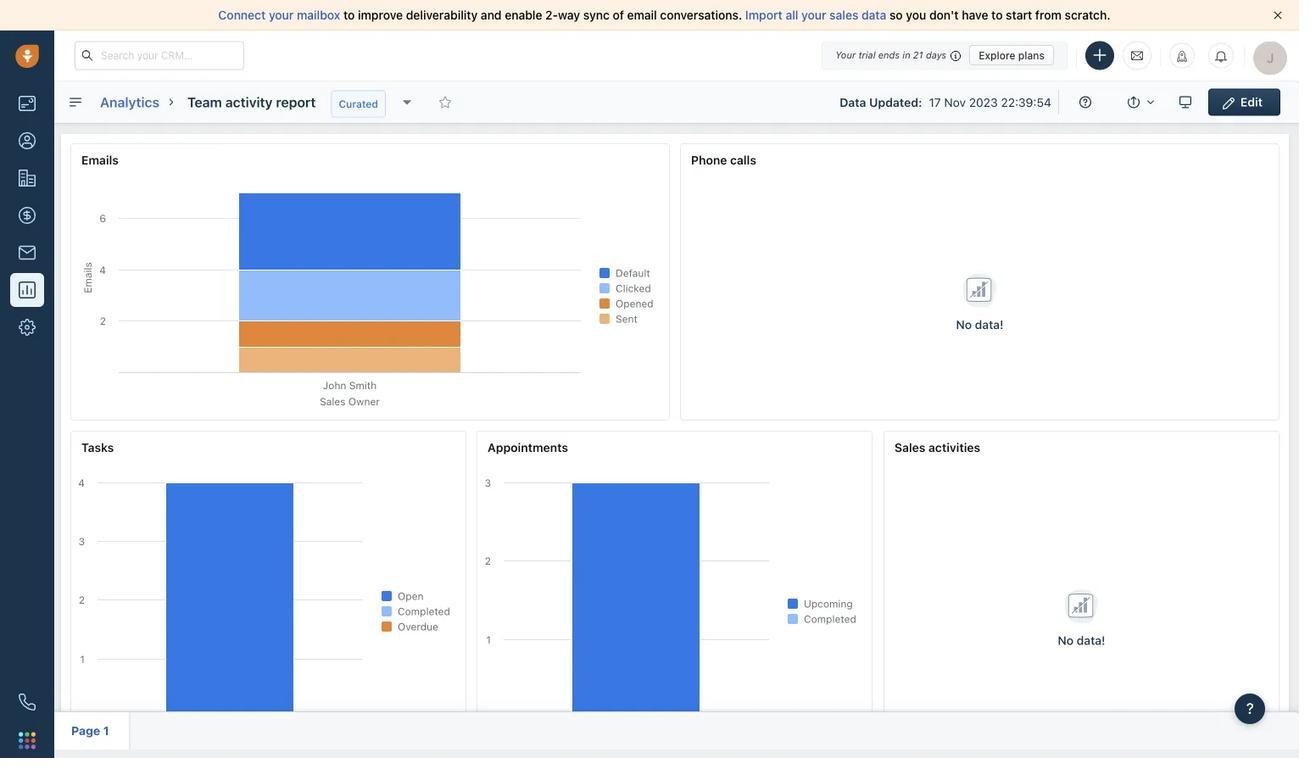 Task type: describe. For each thing, give the bounding box(es) containing it.
from
[[1036, 8, 1062, 22]]

phone element
[[10, 685, 44, 719]]

connect your mailbox link
[[218, 8, 344, 22]]

in
[[903, 50, 911, 61]]

connect
[[218, 8, 266, 22]]

so
[[890, 8, 903, 22]]

and
[[481, 8, 502, 22]]

21
[[913, 50, 923, 61]]

all
[[786, 8, 799, 22]]

email
[[627, 8, 657, 22]]

phone image
[[19, 694, 36, 711]]

have
[[962, 8, 989, 22]]

scratch.
[[1065, 8, 1111, 22]]

start
[[1006, 8, 1032, 22]]

email image
[[1131, 49, 1143, 63]]

improve
[[358, 8, 403, 22]]

days
[[926, 50, 947, 61]]

2 to from the left
[[992, 8, 1003, 22]]

way
[[558, 8, 580, 22]]

explore plans link
[[970, 45, 1054, 65]]

sync
[[583, 8, 610, 22]]

data
[[862, 8, 887, 22]]

freshworks switcher image
[[19, 732, 36, 749]]

of
[[613, 8, 624, 22]]

you
[[906, 8, 927, 22]]

1 to from the left
[[344, 8, 355, 22]]

your trial ends in 21 days
[[836, 50, 947, 61]]

explore
[[979, 49, 1016, 61]]

2-
[[546, 8, 558, 22]]



Task type: locate. For each thing, give the bounding box(es) containing it.
import
[[745, 8, 783, 22]]

don't
[[930, 8, 959, 22]]

your left mailbox
[[269, 8, 294, 22]]

mailbox
[[297, 8, 340, 22]]

deliverability
[[406, 8, 478, 22]]

1 your from the left
[[269, 8, 294, 22]]

to
[[344, 8, 355, 22], [992, 8, 1003, 22]]

connect your mailbox to improve deliverability and enable 2-way sync of email conversations. import all your sales data so you don't have to start from scratch.
[[218, 8, 1111, 22]]

ends
[[878, 50, 900, 61]]

enable
[[505, 8, 542, 22]]

close image
[[1274, 11, 1282, 20]]

trial
[[859, 50, 876, 61]]

2 your from the left
[[802, 8, 827, 22]]

your
[[269, 8, 294, 22], [802, 8, 827, 22]]

1 horizontal spatial your
[[802, 8, 827, 22]]

to left start
[[992, 8, 1003, 22]]

conversations.
[[660, 8, 742, 22]]

your right all
[[802, 8, 827, 22]]

plans
[[1019, 49, 1045, 61]]

your
[[836, 50, 856, 61]]

sales
[[830, 8, 859, 22]]

0 horizontal spatial your
[[269, 8, 294, 22]]

import all your sales data link
[[745, 8, 890, 22]]

to right mailbox
[[344, 8, 355, 22]]

Search your CRM... text field
[[75, 41, 244, 70]]

1 horizontal spatial to
[[992, 8, 1003, 22]]

0 horizontal spatial to
[[344, 8, 355, 22]]

explore plans
[[979, 49, 1045, 61]]



Task type: vqa. For each thing, say whether or not it's contained in the screenshot.
ends
yes



